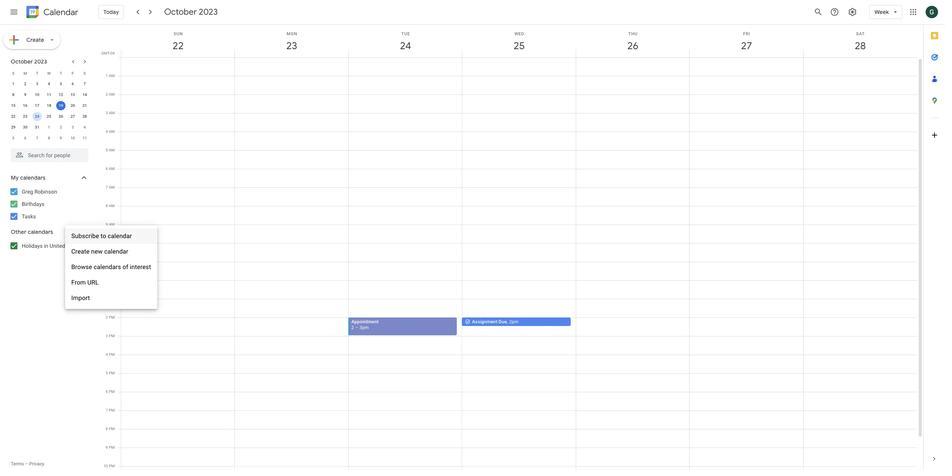 Task type: vqa. For each thing, say whether or not it's contained in the screenshot.


Task type: describe. For each thing, give the bounding box(es) containing it.
gmt-
[[101, 51, 110, 55]]

create for create new calendar
[[71, 248, 90, 255]]

29
[[11, 125, 16, 129]]

3 pm
[[106, 334, 115, 338]]

am for 7 am
[[109, 185, 115, 190]]

pm for 6 pm
[[109, 390, 115, 394]]

4 for 4 am
[[106, 129, 108, 134]]

3 am
[[106, 111, 115, 115]]

20 element
[[68, 101, 77, 110]]

6 pm
[[106, 390, 115, 394]]

pm for 10 pm
[[109, 464, 115, 469]]

23 inside mon 23
[[286, 40, 297, 52]]

26 link
[[624, 37, 642, 55]]

am for 8 am
[[109, 204, 115, 208]]

1 s from the left
[[12, 71, 14, 75]]

19
[[59, 103, 63, 108]]

2 for 2 am
[[106, 92, 108, 97]]

8 pm
[[106, 427, 115, 431]]

am for 10 am
[[109, 241, 115, 245]]

27 link
[[738, 37, 756, 55]]

7 cell from the left
[[804, 57, 918, 471]]

4 for 4 pm
[[106, 353, 108, 357]]

cell containing assignment due
[[462, 57, 576, 471]]

6 for 6 am
[[106, 167, 108, 171]]

22 element
[[9, 112, 18, 121]]

pm for 7 pm
[[109, 409, 115, 413]]

6 cell from the left
[[690, 57, 804, 471]]

november 11 element
[[80, 134, 89, 143]]

from
[[71, 279, 86, 286]]

calendar
[[43, 7, 78, 18]]

13 element
[[68, 90, 77, 100]]

sat
[[856, 31, 865, 36]]

add calendars. menu
[[65, 226, 157, 309]]

my calendars list
[[2, 186, 96, 223]]

2 am
[[106, 92, 115, 97]]

11 element
[[44, 90, 54, 100]]

3 for 3 am
[[106, 111, 108, 115]]

row containing 8
[[7, 90, 91, 100]]

21
[[83, 103, 87, 108]]

am for 1 am
[[109, 74, 115, 78]]

0 horizontal spatial 2023
[[34, 58, 47, 65]]

4 for november 4 element
[[84, 125, 86, 129]]

17 element
[[32, 101, 42, 110]]

to
[[101, 233, 106, 240]]

10 pm
[[104, 464, 115, 469]]

11 for 11 am
[[104, 260, 108, 264]]

assignment due , 2pm
[[472, 319, 519, 325]]

20
[[71, 103, 75, 108]]

6 down f
[[72, 82, 74, 86]]

interest
[[130, 264, 151, 271]]

9 for 9 am
[[106, 223, 108, 227]]

4 am
[[106, 129, 115, 134]]

november 7 element
[[32, 134, 42, 143]]

create new calendar
[[71, 248, 128, 255]]

0 vertical spatial october
[[164, 7, 197, 17]]

24 link
[[397, 37, 415, 55]]

mon 23
[[286, 31, 297, 52]]

6 for the november 6 element
[[24, 136, 26, 140]]

privacy link
[[29, 462, 44, 467]]

7 for 7 pm
[[106, 409, 108, 413]]

10 am
[[104, 241, 115, 245]]

holidays in united states
[[22, 243, 82, 249]]

9 up 16
[[24, 93, 26, 97]]

3 for november 3 element
[[72, 125, 74, 129]]

25 element
[[44, 112, 54, 121]]

3 for 3 pm
[[106, 334, 108, 338]]

22 column header
[[121, 25, 235, 57]]

in
[[44, 243, 48, 249]]

4 pm
[[106, 353, 115, 357]]

pm for 4 pm
[[109, 353, 115, 357]]

row containing 22
[[7, 111, 91, 122]]

2 for 2 pm
[[106, 316, 108, 320]]

row containing s
[[7, 68, 91, 79]]

1 am
[[106, 74, 115, 78]]

browse calendars of interest
[[71, 264, 151, 271]]

0 horizontal spatial october 2023
[[11, 58, 47, 65]]

november 5 element
[[9, 134, 18, 143]]

1 vertical spatial october
[[11, 58, 33, 65]]

birthdays
[[22, 201, 44, 207]]

pm for 8 pm
[[109, 427, 115, 431]]

1 horizontal spatial 2023
[[199, 7, 218, 17]]

0 vertical spatial october 2023
[[164, 7, 218, 17]]

25 column header
[[462, 25, 576, 57]]

fri
[[743, 31, 751, 36]]

grid containing 22
[[99, 25, 924, 471]]

27 inside column header
[[741, 40, 752, 52]]

5 for 'november 5' element
[[12, 136, 14, 140]]

18 element
[[44, 101, 54, 110]]

pm for 3 pm
[[109, 334, 115, 338]]

week button
[[870, 3, 903, 21]]

subscribe to calendar
[[71, 233, 132, 240]]

other
[[11, 229, 26, 236]]

mon
[[287, 31, 297, 36]]

row containing 1
[[7, 79, 91, 90]]

november 4 element
[[80, 123, 89, 132]]

cell containing appointment
[[348, 57, 463, 471]]

10 for 10 pm
[[104, 464, 108, 469]]

9 pm
[[106, 446, 115, 450]]

30
[[23, 125, 27, 129]]

sat 28
[[855, 31, 866, 52]]

23 inside grid
[[23, 114, 27, 119]]

27 element
[[68, 112, 77, 121]]

13
[[71, 93, 75, 97]]

31 element
[[32, 123, 42, 132]]

6 am
[[106, 167, 115, 171]]

23 column header
[[235, 25, 349, 57]]

28 link
[[852, 37, 870, 55]]

24 inside 24 column header
[[400, 40, 411, 52]]

other calendars
[[11, 229, 53, 236]]

25 inside october 2023 grid
[[47, 114, 51, 119]]

22 link
[[169, 37, 187, 55]]

thu 26
[[627, 31, 638, 52]]

fri 27
[[741, 31, 752, 52]]

united
[[50, 243, 65, 249]]

row containing 15
[[7, 100, 91, 111]]

28 inside column header
[[855, 40, 866, 52]]

16
[[23, 103, 27, 108]]

settings menu image
[[848, 7, 857, 17]]

add other calendars image
[[67, 228, 75, 236]]

8 for november 8 element
[[48, 136, 50, 140]]

wed 25
[[513, 31, 525, 52]]

new
[[91, 248, 103, 255]]

5 am
[[106, 148, 115, 152]]

november 10 element
[[68, 134, 77, 143]]

6 for 6 pm
[[106, 390, 108, 394]]

24 inside 24 element
[[35, 114, 39, 119]]

2 inside appointment 2 – 3pm
[[352, 325, 354, 331]]

w
[[47, 71, 51, 75]]

5 cell from the left
[[576, 57, 690, 471]]

15 element
[[9, 101, 18, 110]]

11 am
[[104, 260, 115, 264]]

pm for 9 pm
[[109, 446, 115, 450]]

0 horizontal spatial 1
[[12, 82, 14, 86]]

23 link
[[283, 37, 301, 55]]

terms
[[11, 462, 24, 467]]

today
[[103, 9, 119, 16]]

31
[[35, 125, 39, 129]]

today button
[[98, 3, 124, 21]]

28 column header
[[803, 25, 918, 57]]

other calendars button
[[2, 226, 96, 238]]

Search for people text field
[[16, 148, 84, 162]]

row inside grid
[[118, 57, 918, 471]]

14
[[83, 93, 87, 97]]



Task type: locate. For each thing, give the bounding box(es) containing it.
26 element
[[56, 112, 66, 121]]

1 vertical spatial 26
[[59, 114, 63, 119]]

s right f
[[84, 71, 86, 75]]

12 element
[[56, 90, 66, 100]]

22
[[172, 40, 183, 52], [11, 114, 16, 119]]

0 vertical spatial 1
[[106, 74, 108, 78]]

26
[[627, 40, 638, 52], [59, 114, 63, 119]]

8 up 15
[[12, 93, 14, 97]]

3 up 4 am
[[106, 111, 108, 115]]

1 for 1 am
[[106, 74, 108, 78]]

calendar element
[[25, 4, 78, 21]]

2 up 3 am
[[106, 92, 108, 97]]

calendar
[[108, 233, 132, 240], [104, 248, 128, 255]]

0 vertical spatial create
[[26, 36, 44, 43]]

1 horizontal spatial 1
[[48, 125, 50, 129]]

2 pm from the top
[[109, 334, 115, 338]]

2 pm
[[106, 316, 115, 320]]

10 for november 10 element
[[71, 136, 75, 140]]

7
[[84, 82, 86, 86], [36, 136, 38, 140], [106, 185, 108, 190], [106, 409, 108, 413]]

november 9 element
[[56, 134, 66, 143]]

2 up the 3 pm
[[106, 316, 108, 320]]

7 am from the top
[[109, 185, 115, 190]]

1 vertical spatial 1
[[12, 82, 14, 86]]

24 down the 17 element
[[35, 114, 39, 119]]

wed
[[515, 31, 525, 36]]

23 down 16 element
[[23, 114, 27, 119]]

terms link
[[11, 462, 24, 467]]

f
[[72, 71, 74, 75]]

11 up 18
[[47, 93, 51, 97]]

5 up 12
[[60, 82, 62, 86]]

8 for 8 am
[[106, 204, 108, 208]]

6 pm from the top
[[109, 409, 115, 413]]

pm up 8 pm
[[109, 409, 115, 413]]

1 vertical spatial october 2023
[[11, 58, 47, 65]]

am up subscribe to calendar
[[109, 223, 115, 227]]

0 horizontal spatial 25
[[47, 114, 51, 119]]

am down 4 am
[[109, 148, 115, 152]]

26 inside row
[[59, 114, 63, 119]]

calendar for create new calendar
[[104, 248, 128, 255]]

pm for 2 pm
[[109, 316, 115, 320]]

7 up 8 pm
[[106, 409, 108, 413]]

0 horizontal spatial 24
[[35, 114, 39, 119]]

0 vertical spatial 27
[[741, 40, 752, 52]]

27 down fri
[[741, 40, 752, 52]]

from url
[[71, 279, 99, 286]]

t
[[36, 71, 38, 75], [60, 71, 62, 75]]

6 down 5 am
[[106, 167, 108, 171]]

am
[[109, 74, 115, 78], [109, 92, 115, 97], [109, 111, 115, 115], [109, 129, 115, 134], [109, 148, 115, 152], [109, 167, 115, 171], [109, 185, 115, 190], [109, 204, 115, 208], [109, 223, 115, 227], [109, 241, 115, 245], [109, 260, 115, 264]]

6 up 7 pm
[[106, 390, 108, 394]]

4 cell from the left
[[462, 57, 576, 471]]

main drawer image
[[9, 7, 19, 17]]

5 for 5 am
[[106, 148, 108, 152]]

– left 3pm
[[355, 325, 358, 331]]

1 cell from the left
[[121, 57, 235, 471]]

1 horizontal spatial 26
[[627, 40, 638, 52]]

18
[[47, 103, 51, 108]]

create
[[26, 36, 44, 43], [71, 248, 90, 255]]

calendar down "10 am" at the bottom left of page
[[104, 248, 128, 255]]

10 down 9 pm
[[104, 464, 108, 469]]

am for 4 am
[[109, 129, 115, 134]]

0 vertical spatial –
[[355, 325, 358, 331]]

23 element
[[21, 112, 30, 121]]

terms – privacy
[[11, 462, 44, 467]]

november 2 element
[[56, 123, 66, 132]]

24 cell
[[31, 111, 43, 122]]

1 horizontal spatial 24
[[400, 40, 411, 52]]

pm up 9 pm
[[109, 427, 115, 431]]

7 pm
[[106, 409, 115, 413]]

27 down 20 element
[[71, 114, 75, 119]]

1 vertical spatial 28
[[83, 114, 87, 119]]

calendar for subscribe to calendar
[[108, 233, 132, 240]]

15
[[11, 103, 16, 108]]

1 pm from the top
[[109, 316, 115, 320]]

1 vertical spatial 11
[[83, 136, 87, 140]]

28 down the 21 element
[[83, 114, 87, 119]]

calendar up "10 am" at the bottom left of page
[[108, 233, 132, 240]]

9 am from the top
[[109, 223, 115, 227]]

1 horizontal spatial create
[[71, 248, 90, 255]]

create inside popup button
[[26, 36, 44, 43]]

create button
[[3, 31, 60, 49]]

am up the 7 am
[[109, 167, 115, 171]]

1 vertical spatial 25
[[47, 114, 51, 119]]

9 up 10 pm
[[106, 446, 108, 450]]

greg robinson
[[22, 189, 57, 195]]

3pm
[[360, 325, 369, 331]]

10 down to
[[104, 241, 108, 245]]

november 6 element
[[21, 134, 30, 143]]

1 horizontal spatial 25
[[513, 40, 524, 52]]

5 am from the top
[[109, 148, 115, 152]]

2 t from the left
[[60, 71, 62, 75]]

26 down thu
[[627, 40, 638, 52]]

robinson
[[34, 189, 57, 195]]

28 inside october 2023 grid
[[83, 114, 87, 119]]

calendars inside dropdown button
[[28, 229, 53, 236]]

25 link
[[511, 37, 528, 55]]

row group containing 1
[[7, 79, 91, 144]]

2 horizontal spatial 1
[[106, 74, 108, 78]]

22 down 15 element
[[11, 114, 16, 119]]

1 am from the top
[[109, 74, 115, 78]]

am for 9 am
[[109, 223, 115, 227]]

row containing appointment
[[118, 57, 918, 471]]

0 horizontal spatial 11
[[47, 93, 51, 97]]

pm up the 5 pm
[[109, 353, 115, 357]]

november 1 element
[[44, 123, 54, 132]]

5 down 4 pm
[[106, 371, 108, 376]]

calendars for my calendars
[[20, 174, 45, 181]]

1 horizontal spatial 23
[[286, 40, 297, 52]]

0 horizontal spatial t
[[36, 71, 38, 75]]

22 down sun
[[172, 40, 183, 52]]

4 down w
[[48, 82, 50, 86]]

24 column header
[[348, 25, 463, 57]]

11 for 11 element
[[47, 93, 51, 97]]

0 horizontal spatial –
[[25, 462, 28, 467]]

9 down november 2 element
[[60, 136, 62, 140]]

8 down november 1 element
[[48, 136, 50, 140]]

my
[[11, 174, 19, 181]]

create inside add calendars. menu
[[71, 248, 90, 255]]

week
[[875, 9, 889, 16]]

5 down 29 element
[[12, 136, 14, 140]]

4 pm from the top
[[109, 371, 115, 376]]

calendars inside menu
[[94, 264, 121, 271]]

0 vertical spatial 24
[[400, 40, 411, 52]]

1 horizontal spatial 28
[[855, 40, 866, 52]]

7 down 31 element
[[36, 136, 38, 140]]

tue 24
[[400, 31, 411, 52]]

1 t from the left
[[36, 71, 38, 75]]

1 for november 1 element
[[48, 125, 50, 129]]

–
[[355, 325, 358, 331], [25, 462, 28, 467]]

3 down 27 element
[[72, 125, 74, 129]]

8 pm from the top
[[109, 446, 115, 450]]

9 for 9 pm
[[106, 446, 108, 450]]

1 vertical spatial calendar
[[104, 248, 128, 255]]

create up browse
[[71, 248, 90, 255]]

26 inside column header
[[627, 40, 638, 52]]

5 pm from the top
[[109, 390, 115, 394]]

5
[[60, 82, 62, 86], [12, 136, 14, 140], [106, 148, 108, 152], [106, 371, 108, 376]]

3 up 4 pm
[[106, 334, 108, 338]]

19, today element
[[56, 101, 66, 110]]

23 down mon
[[286, 40, 297, 52]]

9 for november 9 element
[[60, 136, 62, 140]]

0 vertical spatial 22
[[172, 40, 183, 52]]

subscribe
[[71, 233, 99, 240]]

due
[[499, 319, 507, 325]]

1 horizontal spatial 22
[[172, 40, 183, 52]]

2 vertical spatial 1
[[48, 125, 50, 129]]

1 horizontal spatial t
[[60, 71, 62, 75]]

19 cell
[[55, 100, 67, 111]]

2 for november 2 element
[[60, 125, 62, 129]]

7 pm from the top
[[109, 427, 115, 431]]

,
[[507, 319, 508, 325]]

am for 11 am
[[109, 260, 115, 264]]

m
[[24, 71, 27, 75]]

3 cell from the left
[[348, 57, 463, 471]]

0 horizontal spatial 22
[[11, 114, 16, 119]]

pm up 4 pm
[[109, 334, 115, 338]]

1 up 2 am
[[106, 74, 108, 78]]

am down subscribe to calendar
[[109, 241, 115, 245]]

None search field
[[0, 145, 96, 162]]

2023
[[199, 7, 218, 17], [34, 58, 47, 65]]

0 vertical spatial 11
[[47, 93, 51, 97]]

1 vertical spatial 24
[[35, 114, 39, 119]]

am up 5 am
[[109, 129, 115, 134]]

04
[[110, 51, 115, 55]]

t left w
[[36, 71, 38, 75]]

october 2023 up m
[[11, 58, 47, 65]]

0 vertical spatial 26
[[627, 40, 638, 52]]

9 pm from the top
[[109, 464, 115, 469]]

0 vertical spatial 2023
[[199, 7, 218, 17]]

– right terms
[[25, 462, 28, 467]]

thu
[[629, 31, 638, 36]]

grid
[[99, 25, 924, 471]]

7 up 14
[[84, 82, 86, 86]]

calendars down create new calendar
[[94, 264, 121, 271]]

0 vertical spatial 23
[[286, 40, 297, 52]]

11 down november 4 element
[[83, 136, 87, 140]]

– inside appointment 2 – 3pm
[[355, 325, 358, 331]]

greg
[[22, 189, 33, 195]]

22 inside october 2023 grid
[[11, 114, 16, 119]]

pm down 8 pm
[[109, 446, 115, 450]]

am for 6 am
[[109, 167, 115, 171]]

2pm
[[509, 319, 519, 325]]

28 down sat
[[855, 40, 866, 52]]

row
[[118, 57, 918, 471], [7, 68, 91, 79], [7, 79, 91, 90], [7, 90, 91, 100], [7, 100, 91, 111], [7, 111, 91, 122], [7, 122, 91, 133], [7, 133, 91, 144]]

assignment
[[472, 319, 498, 325]]

10 am from the top
[[109, 241, 115, 245]]

10 down november 3 element
[[71, 136, 75, 140]]

26 column header
[[576, 25, 690, 57]]

9 up to
[[106, 223, 108, 227]]

4 down 28 element
[[84, 125, 86, 129]]

12
[[59, 93, 63, 97]]

14 element
[[80, 90, 89, 100]]

october 2023 grid
[[7, 68, 91, 144]]

calendars up greg
[[20, 174, 45, 181]]

october 2023
[[164, 7, 218, 17], [11, 58, 47, 65]]

1 vertical spatial –
[[25, 462, 28, 467]]

3 up 10 element
[[36, 82, 38, 86]]

7 inside november 7 element
[[36, 136, 38, 140]]

2 down m
[[24, 82, 26, 86]]

27 column header
[[690, 25, 804, 57]]

17
[[35, 103, 39, 108]]

24 down tue
[[400, 40, 411, 52]]

2 down the 26 element
[[60, 125, 62, 129]]

0 horizontal spatial create
[[26, 36, 44, 43]]

appointment 2 – 3pm
[[352, 319, 379, 331]]

8
[[12, 93, 14, 97], [48, 136, 50, 140], [106, 204, 108, 208], [106, 427, 108, 431]]

10 for 10 element
[[35, 93, 39, 97]]

5 down 4 am
[[106, 148, 108, 152]]

create down "calendar" element
[[26, 36, 44, 43]]

2 vertical spatial calendars
[[94, 264, 121, 271]]

am for 5 am
[[109, 148, 115, 152]]

11 down create new calendar
[[104, 260, 108, 264]]

1 vertical spatial calendars
[[28, 229, 53, 236]]

am left of
[[109, 260, 115, 264]]

am up 2 am
[[109, 74, 115, 78]]

cell
[[121, 57, 235, 471], [235, 57, 349, 471], [348, 57, 463, 471], [462, 57, 576, 471], [576, 57, 690, 471], [690, 57, 804, 471], [804, 57, 918, 471]]

2 cell from the left
[[235, 57, 349, 471]]

0 horizontal spatial october
[[11, 58, 33, 65]]

calendars for other calendars
[[28, 229, 53, 236]]

1 down '25' element
[[48, 125, 50, 129]]

16 element
[[21, 101, 30, 110]]

calendar heading
[[42, 7, 78, 18]]

am up 9 am
[[109, 204, 115, 208]]

row containing 5
[[7, 133, 91, 144]]

8 up 9 am
[[106, 204, 108, 208]]

25 down the 18 "element"
[[47, 114, 51, 119]]

t left f
[[60, 71, 62, 75]]

8 for 8 pm
[[106, 427, 108, 431]]

1 vertical spatial create
[[71, 248, 90, 255]]

4 am from the top
[[109, 129, 115, 134]]

1 horizontal spatial s
[[84, 71, 86, 75]]

my calendars
[[11, 174, 45, 181]]

24 element
[[32, 112, 42, 121]]

november 8 element
[[44, 134, 54, 143]]

1 vertical spatial 23
[[23, 114, 27, 119]]

9
[[24, 93, 26, 97], [60, 136, 62, 140], [106, 223, 108, 227], [106, 446, 108, 450]]

28 element
[[80, 112, 89, 121]]

create for create
[[26, 36, 44, 43]]

7 up 8 am
[[106, 185, 108, 190]]

0 horizontal spatial 28
[[83, 114, 87, 119]]

22 inside column header
[[172, 40, 183, 52]]

my calendars button
[[2, 172, 96, 184]]

1 vertical spatial 27
[[71, 114, 75, 119]]

0 horizontal spatial s
[[12, 71, 14, 75]]

11 am from the top
[[109, 260, 115, 264]]

4 down the 3 pm
[[106, 353, 108, 357]]

tab list
[[924, 25, 945, 448]]

3 pm from the top
[[109, 353, 115, 357]]

21 element
[[80, 101, 89, 110]]

appointment
[[352, 319, 379, 325]]

1 vertical spatial 2023
[[34, 58, 47, 65]]

28
[[855, 40, 866, 52], [83, 114, 87, 119]]

0 vertical spatial 28
[[855, 40, 866, 52]]

pm up the 3 pm
[[109, 316, 115, 320]]

0 vertical spatial 25
[[513, 40, 524, 52]]

0 vertical spatial calendars
[[20, 174, 45, 181]]

url
[[87, 279, 99, 286]]

9 am
[[106, 223, 115, 227]]

october 2023 up sun
[[164, 7, 218, 17]]

6 down 30 element
[[24, 136, 26, 140]]

30 element
[[21, 123, 30, 132]]

gmt-04
[[101, 51, 115, 55]]

import
[[71, 295, 90, 302]]

0 horizontal spatial 26
[[59, 114, 63, 119]]

of
[[123, 264, 128, 271]]

4
[[48, 82, 50, 86], [84, 125, 86, 129], [106, 129, 108, 134], [106, 353, 108, 357]]

10 up the '17'
[[35, 93, 39, 97]]

29 element
[[9, 123, 18, 132]]

tasks
[[22, 214, 36, 220]]

25 down wed
[[513, 40, 524, 52]]

3 am from the top
[[109, 111, 115, 115]]

calendars inside dropdown button
[[20, 174, 45, 181]]

0 horizontal spatial 27
[[71, 114, 75, 119]]

am up 8 am
[[109, 185, 115, 190]]

1 vertical spatial 22
[[11, 114, 16, 119]]

1 up 15
[[12, 82, 14, 86]]

8 am
[[106, 204, 115, 208]]

6 am from the top
[[109, 167, 115, 171]]

sun 22
[[172, 31, 183, 52]]

october
[[164, 7, 197, 17], [11, 58, 33, 65]]

2 s from the left
[[84, 71, 86, 75]]

october up m
[[11, 58, 33, 65]]

calendars up in
[[28, 229, 53, 236]]

1 horizontal spatial october 2023
[[164, 7, 218, 17]]

2 left 3pm
[[352, 325, 354, 331]]

sun
[[174, 31, 183, 36]]

s left m
[[12, 71, 14, 75]]

5 pm
[[106, 371, 115, 376]]

1 horizontal spatial –
[[355, 325, 358, 331]]

11 for november 11 element on the top left of page
[[83, 136, 87, 140]]

pm down 9 pm
[[109, 464, 115, 469]]

8 am from the top
[[109, 204, 115, 208]]

2 vertical spatial 11
[[104, 260, 108, 264]]

0 vertical spatial calendar
[[108, 233, 132, 240]]

7 for november 7 element
[[36, 136, 38, 140]]

october up sun
[[164, 7, 197, 17]]

row containing 29
[[7, 122, 91, 133]]

7 am
[[106, 185, 115, 190]]

1 horizontal spatial october
[[164, 7, 197, 17]]

10 for 10 am
[[104, 241, 108, 245]]

27
[[741, 40, 752, 52], [71, 114, 75, 119]]

2 am from the top
[[109, 92, 115, 97]]

am up 4 am
[[109, 111, 115, 115]]

states
[[67, 243, 82, 249]]

pm for 5 pm
[[109, 371, 115, 376]]

holidays
[[22, 243, 43, 249]]

row group
[[7, 79, 91, 144]]

1 horizontal spatial 27
[[741, 40, 752, 52]]

tue
[[401, 31, 410, 36]]

4 up 5 am
[[106, 129, 108, 134]]

7 for 7 am
[[106, 185, 108, 190]]

27 inside october 2023 grid
[[71, 114, 75, 119]]

24
[[400, 40, 411, 52], [35, 114, 39, 119]]

10 element
[[32, 90, 42, 100]]

0 horizontal spatial 23
[[23, 114, 27, 119]]

25 inside wed 25
[[513, 40, 524, 52]]

am for 2 am
[[109, 92, 115, 97]]

pm down 4 pm
[[109, 371, 115, 376]]

browse
[[71, 264, 92, 271]]

am up 3 am
[[109, 92, 115, 97]]

pm up 7 pm
[[109, 390, 115, 394]]

23
[[286, 40, 297, 52], [23, 114, 27, 119]]

s
[[12, 71, 14, 75], [84, 71, 86, 75]]

november 3 element
[[68, 123, 77, 132]]

am for 3 am
[[109, 111, 115, 115]]

2 horizontal spatial 11
[[104, 260, 108, 264]]

26 down the 19, today element
[[59, 114, 63, 119]]

5 for 5 pm
[[106, 371, 108, 376]]

1 horizontal spatial 11
[[83, 136, 87, 140]]

8 down 7 pm
[[106, 427, 108, 431]]



